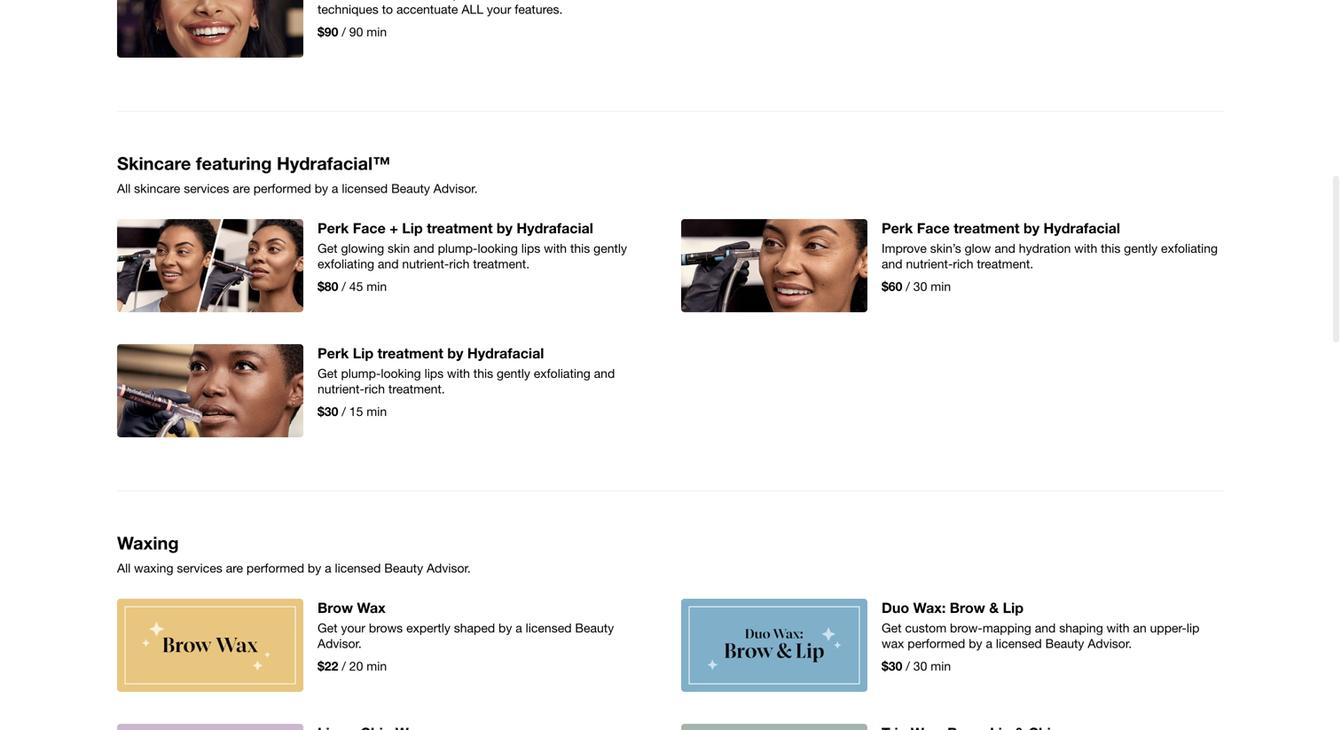 Task type: describe. For each thing, give the bounding box(es) containing it.
shaped
[[454, 620, 495, 635]]

brow-
[[950, 620, 983, 635]]

accentuate
[[396, 2, 458, 16]]

waxing
[[117, 532, 179, 554]]

advisor. inside brow wax get your brows expertly shaped by a licensed beauty advisor. $22 / 20 min
[[318, 636, 362, 651]]

with inside perk face treatment by hydrafacial improve skin's glow and hydration with this gently exfoliating and nutrient-rich treatment. $60 / 30 min
[[1074, 241, 1097, 255]]

hydrafacial for perk lip treatment by hydrafacial
[[467, 345, 544, 361]]

to
[[382, 2, 393, 16]]

15
[[349, 404, 363, 419]]

/ inside perk face treatment by hydrafacial improve skin's glow and hydration with this gently exfoliating and nutrient-rich treatment. $60 / 30 min
[[906, 279, 910, 294]]

licensed inside duo wax: brow & lip get custom brow-mapping and shaping with an upper-lip wax performed by a licensed beauty advisor. $30 / 30 min
[[996, 636, 1042, 651]]

this inside the perk lip treatment by hydrafacial get plump-looking lips with this gently exfoliating and nutrient-rich treatment. $30 / 15 min
[[474, 366, 493, 381]]

hydrafacial™
[[277, 153, 390, 174]]

exfoliating inside the perk lip treatment by hydrafacial get plump-looking lips with this gently exfoliating and nutrient-rich treatment. $30 / 15 min
[[534, 366, 591, 381]]

this inside the go all out with this in-depth service that includes elevated techniques to accentuate all your features. $90 / 90 min
[[401, 0, 421, 1]]

with inside perk face + lip treatment by hydrafacial get glowing skin and plump-looking lips with this gently exfoliating and nutrient-rich treatment. $80 / 45 min
[[544, 241, 567, 255]]

$30 inside duo wax: brow & lip get custom brow-mapping and shaping with an upper-lip wax performed by a licensed beauty advisor. $30 / 30 min
[[882, 659, 902, 673]]

plump- inside the perk lip treatment by hydrafacial get plump-looking lips with this gently exfoliating and nutrient-rich treatment. $30 / 15 min
[[341, 366, 381, 381]]

expertly
[[406, 620, 450, 635]]

$22
[[318, 659, 338, 673]]

perk for perk face treatment by hydrafacial
[[882, 220, 913, 236]]

perk face treatment by hydrafacial improve skin's glow and hydration with this gently exfoliating and nutrient-rich treatment. $60 / 30 min
[[882, 220, 1221, 294]]

min inside duo wax: brow & lip get custom brow-mapping and shaping with an upper-lip wax performed by a licensed beauty advisor. $30 / 30 min
[[931, 659, 951, 673]]

skin
[[388, 241, 410, 255]]

in-
[[424, 0, 439, 1]]

looking inside the perk lip treatment by hydrafacial get plump-looking lips with this gently exfoliating and nutrient-rich treatment. $30 / 15 min
[[381, 366, 421, 381]]

face for treatment
[[917, 220, 950, 236]]

brows
[[369, 620, 403, 635]]

go all out with this in-depth service that includes elevated techniques to accentuate all your features. $90 / 90 min
[[318, 0, 642, 39]]

/ inside perk face + lip treatment by hydrafacial get glowing skin and plump-looking lips with this gently exfoliating and nutrient-rich treatment. $80 / 45 min
[[342, 279, 346, 294]]

treatment for perk lip treatment by hydrafacial
[[377, 345, 443, 361]]

brow inside brow wax get your brows expertly shaped by a licensed beauty advisor. $22 / 20 min
[[318, 599, 353, 616]]

gently inside the perk lip treatment by hydrafacial get plump-looking lips with this gently exfoliating and nutrient-rich treatment. $30 / 15 min
[[497, 366, 530, 381]]

wax
[[882, 636, 904, 651]]

min inside perk face + lip treatment by hydrafacial get glowing skin and plump-looking lips with this gently exfoliating and nutrient-rich treatment. $80 / 45 min
[[367, 279, 387, 294]]

skincare
[[117, 153, 191, 174]]

improve
[[882, 241, 927, 255]]

features.
[[515, 2, 563, 16]]

exfoliating inside perk face + lip treatment by hydrafacial get glowing skin and plump-looking lips with this gently exfoliating and nutrient-rich treatment. $80 / 45 min
[[318, 256, 374, 271]]

lips inside the perk lip treatment by hydrafacial get plump-looking lips with this gently exfoliating and nutrient-rich treatment. $30 / 15 min
[[425, 366, 444, 381]]

looking inside perk face + lip treatment by hydrafacial get glowing skin and plump-looking lips with this gently exfoliating and nutrient-rich treatment. $80 / 45 min
[[478, 241, 518, 255]]

elevated
[[592, 0, 639, 1]]

by inside brow wax get your brows expertly shaped by a licensed beauty advisor. $22 / 20 min
[[499, 620, 512, 635]]

performed
[[908, 636, 965, 651]]

get inside duo wax: brow & lip get custom brow-mapping and shaping with an upper-lip wax performed by a licensed beauty advisor. $30 / 30 min
[[882, 620, 902, 635]]

shaping
[[1059, 620, 1103, 635]]

licensed inside brow wax get your brows expertly shaped by a licensed beauty advisor. $22 / 20 min
[[526, 620, 572, 635]]

glow
[[965, 241, 991, 255]]

hydration
[[1019, 241, 1071, 255]]

45
[[349, 279, 363, 294]]

$30 inside the perk lip treatment by hydrafacial get plump-looking lips with this gently exfoliating and nutrient-rich treatment. $30 / 15 min
[[318, 404, 338, 419]]

treatment. inside perk face treatment by hydrafacial improve skin's glow and hydration with this gently exfoliating and nutrient-rich treatment. $60 / 30 min
[[977, 256, 1034, 271]]

gently inside perk face + lip treatment by hydrafacial get glowing skin and plump-looking lips with this gently exfoliating and nutrient-rich treatment. $80 / 45 min
[[594, 241, 627, 255]]

skin's
[[930, 241, 961, 255]]

mapping
[[983, 620, 1031, 635]]

30 inside perk face treatment by hydrafacial improve skin's glow and hydration with this gently exfoliating and nutrient-rich treatment. $60 / 30 min
[[913, 279, 927, 294]]

lip inside perk face + lip treatment by hydrafacial get glowing skin and plump-looking lips with this gently exfoliating and nutrient-rich treatment. $80 / 45 min
[[402, 220, 423, 236]]

nutrient- inside perk face + lip treatment by hydrafacial get glowing skin and plump-looking lips with this gently exfoliating and nutrient-rich treatment. $80 / 45 min
[[402, 256, 449, 271]]

by inside the perk lip treatment by hydrafacial get plump-looking lips with this gently exfoliating and nutrient-rich treatment. $30 / 15 min
[[447, 345, 463, 361]]

&
[[989, 599, 999, 616]]

get inside perk face + lip treatment by hydrafacial get glowing skin and plump-looking lips with this gently exfoliating and nutrient-rich treatment. $80 / 45 min
[[318, 241, 338, 255]]

an
[[1133, 620, 1147, 635]]

skincare featuring hydrafacial™
[[117, 153, 390, 174]]

plump- inside perk face + lip treatment by hydrafacial get glowing skin and plump-looking lips with this gently exfoliating and nutrient-rich treatment. $80 / 45 min
[[438, 241, 478, 255]]

all
[[462, 2, 483, 16]]

out
[[353, 0, 371, 1]]

go
[[318, 0, 334, 1]]

perk for perk lip treatment by hydrafacial
[[318, 345, 349, 361]]

duo wax: brow & lip get custom brow-mapping and shaping with an upper-lip wax performed by a licensed beauty advisor. $30 / 30 min
[[882, 599, 1203, 673]]

treatment. inside perk face + lip treatment by hydrafacial get glowing skin and plump-looking lips with this gently exfoliating and nutrient-rich treatment. $80 / 45 min
[[473, 256, 530, 271]]

perk for perk face + lip treatment by hydrafacial
[[318, 220, 349, 236]]

get inside brow wax get your brows expertly shaped by a licensed beauty advisor. $22 / 20 min
[[318, 620, 338, 635]]

$80
[[318, 279, 338, 294]]



Task type: locate. For each thing, give the bounding box(es) containing it.
1 vertical spatial 30
[[913, 659, 927, 673]]

$30 left 15
[[318, 404, 338, 419]]

nutrient- inside perk face treatment by hydrafacial improve skin's glow and hydration with this gently exfoliating and nutrient-rich treatment. $60 / 30 min
[[906, 256, 953, 271]]

0 horizontal spatial lips
[[425, 366, 444, 381]]

1 horizontal spatial lips
[[521, 241, 540, 255]]

0 horizontal spatial advisor.
[[318, 636, 362, 651]]

hydrafacial inside perk face treatment by hydrafacial improve skin's glow and hydration with this gently exfoliating and nutrient-rich treatment. $60 / 30 min
[[1044, 220, 1120, 236]]

advisor. down shaping
[[1088, 636, 1132, 651]]

1 face from the left
[[353, 220, 386, 236]]

advisor. inside duo wax: brow & lip get custom brow-mapping and shaping with an upper-lip wax performed by a licensed beauty advisor. $30 / 30 min
[[1088, 636, 1132, 651]]

0 vertical spatial a
[[516, 620, 522, 635]]

your down the wax
[[341, 620, 365, 635]]

perk up improve
[[882, 220, 913, 236]]

2 horizontal spatial gently
[[1124, 241, 1158, 255]]

brow
[[318, 599, 353, 616], [950, 599, 985, 616]]

1 horizontal spatial face
[[917, 220, 950, 236]]

your down service
[[487, 2, 511, 16]]

0 horizontal spatial licensed
[[526, 620, 572, 635]]

0 horizontal spatial lip
[[353, 345, 374, 361]]

min right 45
[[367, 279, 387, 294]]

rich inside perk face + lip treatment by hydrafacial get glowing skin and plump-looking lips with this gently exfoliating and nutrient-rich treatment. $80 / 45 min
[[449, 256, 470, 271]]

this inside perk face treatment by hydrafacial improve skin's glow and hydration with this gently exfoliating and nutrient-rich treatment. $60 / 30 min
[[1101, 241, 1121, 255]]

a
[[516, 620, 522, 635], [986, 636, 993, 651]]

0 horizontal spatial brow
[[318, 599, 353, 616]]

nutrient- inside the perk lip treatment by hydrafacial get plump-looking lips with this gently exfoliating and nutrient-rich treatment. $30 / 15 min
[[318, 381, 364, 396]]

1 vertical spatial exfoliating
[[318, 256, 374, 271]]

techniques
[[318, 2, 379, 16]]

0 horizontal spatial gently
[[497, 366, 530, 381]]

perk up the glowing
[[318, 220, 349, 236]]

treatment inside the perk lip treatment by hydrafacial get plump-looking lips with this gently exfoliating and nutrient-rich treatment. $30 / 15 min
[[377, 345, 443, 361]]

rich inside perk face treatment by hydrafacial improve skin's glow and hydration with this gently exfoliating and nutrient-rich treatment. $60 / 30 min
[[953, 256, 974, 271]]

perk inside perk face + lip treatment by hydrafacial get glowing skin and plump-looking lips with this gently exfoliating and nutrient-rich treatment. $80 / 45 min
[[318, 220, 349, 236]]

plump- right skin on the top of the page
[[438, 241, 478, 255]]

1 horizontal spatial licensed
[[996, 636, 1042, 651]]

perk
[[318, 220, 349, 236], [882, 220, 913, 236], [318, 345, 349, 361]]

get
[[318, 241, 338, 255], [318, 366, 338, 381], [318, 620, 338, 635], [882, 620, 902, 635]]

min inside the go all out with this in-depth service that includes elevated techniques to accentuate all your features. $90 / 90 min
[[367, 24, 387, 39]]

1 horizontal spatial advisor.
[[1088, 636, 1132, 651]]

lip inside the perk lip treatment by hydrafacial get plump-looking lips with this gently exfoliating and nutrient-rich treatment. $30 / 15 min
[[353, 345, 374, 361]]

1 advisor. from the left
[[318, 636, 362, 651]]

1 vertical spatial looking
[[381, 366, 421, 381]]

lip inside duo wax: brow & lip get custom brow-mapping and shaping with an upper-lip wax performed by a licensed beauty advisor. $30 / 30 min
[[1003, 599, 1024, 616]]

treatment.
[[473, 256, 530, 271], [977, 256, 1034, 271], [388, 381, 445, 396]]

/ inside duo wax: brow & lip get custom brow-mapping and shaping with an upper-lip wax performed by a licensed beauty advisor. $30 / 30 min
[[906, 659, 910, 673]]

1 horizontal spatial a
[[986, 636, 993, 651]]

a inside brow wax get your brows expertly shaped by a licensed beauty advisor. $22 / 20 min
[[516, 620, 522, 635]]

custom
[[905, 620, 947, 635]]

your inside the go all out with this in-depth service that includes elevated techniques to accentuate all your features. $90 / 90 min
[[487, 2, 511, 16]]

beauty inside brow wax get your brows expertly shaped by a licensed beauty advisor. $22 / 20 min
[[575, 620, 614, 635]]

1 vertical spatial a
[[986, 636, 993, 651]]

lip right +
[[402, 220, 423, 236]]

min down performed
[[931, 659, 951, 673]]

includes
[[542, 0, 588, 1]]

brow up brow-
[[950, 599, 985, 616]]

1 vertical spatial beauty
[[1045, 636, 1084, 651]]

2 horizontal spatial exfoliating
[[1161, 241, 1218, 255]]

advisor. up $22
[[318, 636, 362, 651]]

2 30 from the top
[[913, 659, 927, 673]]

1 horizontal spatial looking
[[478, 241, 518, 255]]

by inside perk face + lip treatment by hydrafacial get glowing skin and plump-looking lips with this gently exfoliating and nutrient-rich treatment. $80 / 45 min
[[497, 220, 513, 236]]

2 brow from the left
[[950, 599, 985, 616]]

duo
[[882, 599, 909, 616]]

lip up 15
[[353, 345, 374, 361]]

perk inside perk face treatment by hydrafacial improve skin's glow and hydration with this gently exfoliating and nutrient-rich treatment. $60 / 30 min
[[882, 220, 913, 236]]

with
[[375, 0, 398, 1], [544, 241, 567, 255], [1074, 241, 1097, 255], [447, 366, 470, 381], [1107, 620, 1130, 635]]

1 horizontal spatial nutrient-
[[402, 256, 449, 271]]

1 horizontal spatial rich
[[449, 256, 470, 271]]

1 horizontal spatial plump-
[[438, 241, 478, 255]]

min inside perk face treatment by hydrafacial improve skin's glow and hydration with this gently exfoliating and nutrient-rich treatment. $60 / 30 min
[[931, 279, 951, 294]]

rich inside the perk lip treatment by hydrafacial get plump-looking lips with this gently exfoliating and nutrient-rich treatment. $30 / 15 min
[[364, 381, 385, 396]]

1 vertical spatial $30
[[882, 659, 902, 673]]

0 horizontal spatial plump-
[[341, 366, 381, 381]]

by inside duo wax: brow & lip get custom brow-mapping and shaping with an upper-lip wax performed by a licensed beauty advisor. $30 / 30 min
[[969, 636, 982, 651]]

min inside the perk lip treatment by hydrafacial get plump-looking lips with this gently exfoliating and nutrient-rich treatment. $30 / 15 min
[[367, 404, 387, 419]]

1 vertical spatial plump-
[[341, 366, 381, 381]]

0 horizontal spatial beauty
[[575, 620, 614, 635]]

wax:
[[913, 599, 946, 616]]

0 vertical spatial lips
[[521, 241, 540, 255]]

glowing
[[341, 241, 384, 255]]

brow inside duo wax: brow & lip get custom brow-mapping and shaping with an upper-lip wax performed by a licensed beauty advisor. $30 / 30 min
[[950, 599, 985, 616]]

1 horizontal spatial exfoliating
[[534, 366, 591, 381]]

+
[[390, 220, 398, 236]]

$60
[[882, 279, 902, 294]]

1 vertical spatial lip
[[353, 345, 374, 361]]

get left the glowing
[[318, 241, 338, 255]]

face up skin's
[[917, 220, 950, 236]]

1 30 from the top
[[913, 279, 927, 294]]

get up wax
[[882, 620, 902, 635]]

lips inside perk face + lip treatment by hydrafacial get glowing skin and plump-looking lips with this gently exfoliating and nutrient-rich treatment. $80 / 45 min
[[521, 241, 540, 255]]

/ down performed
[[906, 659, 910, 673]]

face for +
[[353, 220, 386, 236]]

0 vertical spatial exfoliating
[[1161, 241, 1218, 255]]

lips
[[521, 241, 540, 255], [425, 366, 444, 381]]

perk down $80
[[318, 345, 349, 361]]

0 vertical spatial 30
[[913, 279, 927, 294]]

featuring
[[196, 153, 272, 174]]

0 horizontal spatial nutrient-
[[318, 381, 364, 396]]

1 vertical spatial lips
[[425, 366, 444, 381]]

/ inside brow wax get your brows expertly shaped by a licensed beauty advisor. $22 / 20 min
[[342, 659, 346, 673]]

face up the glowing
[[353, 220, 386, 236]]

1 brow from the left
[[318, 599, 353, 616]]

exfoliating
[[1161, 241, 1218, 255], [318, 256, 374, 271], [534, 366, 591, 381]]

perk inside the perk lip treatment by hydrafacial get plump-looking lips with this gently exfoliating and nutrient-rich treatment. $30 / 15 min
[[318, 345, 349, 361]]

perk face + lip treatment by hydrafacial get glowing skin and plump-looking lips with this gently exfoliating and nutrient-rich treatment. $80 / 45 min
[[318, 220, 631, 294]]

2 vertical spatial exfoliating
[[534, 366, 591, 381]]

0 horizontal spatial a
[[516, 620, 522, 635]]

0 horizontal spatial your
[[341, 620, 365, 635]]

beauty
[[575, 620, 614, 635], [1045, 636, 1084, 651]]

$30
[[318, 404, 338, 419], [882, 659, 902, 673]]

exfoliating inside perk face treatment by hydrafacial improve skin's glow and hydration with this gently exfoliating and nutrient-rich treatment. $60 / 30 min
[[1161, 241, 1218, 255]]

30 right the $60
[[913, 279, 927, 294]]

treatment. inside the perk lip treatment by hydrafacial get plump-looking lips with this gently exfoliating and nutrient-rich treatment. $30 / 15 min
[[388, 381, 445, 396]]

min down skin's
[[931, 279, 951, 294]]

$30 down wax
[[882, 659, 902, 673]]

brow wax get your brows expertly shaped by a licensed beauty advisor. $22 / 20 min
[[318, 599, 618, 673]]

this
[[401, 0, 421, 1], [570, 241, 590, 255], [1101, 241, 1121, 255], [474, 366, 493, 381]]

hydrafacial inside the perk lip treatment by hydrafacial get plump-looking lips with this gently exfoliating and nutrient-rich treatment. $30 / 15 min
[[467, 345, 544, 361]]

0 vertical spatial licensed
[[526, 620, 572, 635]]

by
[[497, 220, 513, 236], [1024, 220, 1040, 236], [447, 345, 463, 361], [499, 620, 512, 635], [969, 636, 982, 651]]

advisor.
[[318, 636, 362, 651], [1088, 636, 1132, 651]]

looking
[[478, 241, 518, 255], [381, 366, 421, 381]]

hydrafacial inside perk face + lip treatment by hydrafacial get glowing skin and plump-looking lips with this gently exfoliating and nutrient-rich treatment. $80 / 45 min
[[517, 220, 593, 236]]

this inside perk face + lip treatment by hydrafacial get glowing skin and plump-looking lips with this gently exfoliating and nutrient-rich treatment. $80 / 45 min
[[570, 241, 590, 255]]

$90
[[318, 24, 338, 39]]

face inside perk face treatment by hydrafacial improve skin's glow and hydration with this gently exfoliating and nutrient-rich treatment. $60 / 30 min
[[917, 220, 950, 236]]

/ left 45
[[342, 279, 346, 294]]

get down $80
[[318, 366, 338, 381]]

upper-
[[1150, 620, 1187, 635]]

a right shaped at left bottom
[[516, 620, 522, 635]]

30
[[913, 279, 927, 294], [913, 659, 927, 673]]

nutrient- up 15
[[318, 381, 364, 396]]

2 horizontal spatial rich
[[953, 256, 974, 271]]

with inside duo wax: brow & lip get custom brow-mapping and shaping with an upper-lip wax performed by a licensed beauty advisor. $30 / 30 min
[[1107, 620, 1130, 635]]

service
[[474, 0, 514, 1]]

plump- up 15
[[341, 366, 381, 381]]

1 horizontal spatial treatment.
[[473, 256, 530, 271]]

perk lip treatment by hydrafacial get plump-looking lips with this gently exfoliating and nutrient-rich treatment. $30 / 15 min
[[318, 345, 618, 419]]

0 vertical spatial lip
[[402, 220, 423, 236]]

lip right &
[[1003, 599, 1024, 616]]

by inside perk face treatment by hydrafacial improve skin's glow and hydration with this gently exfoliating and nutrient-rich treatment. $60 / 30 min
[[1024, 220, 1040, 236]]

/
[[342, 24, 346, 39], [342, 279, 346, 294], [906, 279, 910, 294], [342, 404, 346, 419], [342, 659, 346, 673], [906, 659, 910, 673]]

and inside the perk lip treatment by hydrafacial get plump-looking lips with this gently exfoliating and nutrient-rich treatment. $30 / 15 min
[[594, 366, 615, 381]]

treatment
[[427, 220, 493, 236], [954, 220, 1020, 236], [377, 345, 443, 361]]

1 horizontal spatial gently
[[594, 241, 627, 255]]

0 vertical spatial plump-
[[438, 241, 478, 255]]

get inside the perk lip treatment by hydrafacial get plump-looking lips with this gently exfoliating and nutrient-rich treatment. $30 / 15 min
[[318, 366, 338, 381]]

with inside the go all out with this in-depth service that includes elevated techniques to accentuate all your features. $90 / 90 min
[[375, 0, 398, 1]]

30 inside duo wax: brow & lip get custom brow-mapping and shaping with an upper-lip wax performed by a licensed beauty advisor. $30 / 30 min
[[913, 659, 927, 673]]

licensed
[[526, 620, 572, 635], [996, 636, 1042, 651]]

1 horizontal spatial lip
[[402, 220, 423, 236]]

0 horizontal spatial $30
[[318, 404, 338, 419]]

0 vertical spatial beauty
[[575, 620, 614, 635]]

your
[[487, 2, 511, 16], [341, 620, 365, 635]]

0 horizontal spatial treatment.
[[388, 381, 445, 396]]

/ right the $60
[[906, 279, 910, 294]]

lip
[[1187, 620, 1200, 635]]

min right 20
[[367, 659, 387, 673]]

2 vertical spatial lip
[[1003, 599, 1024, 616]]

get up $22
[[318, 620, 338, 635]]

30 down performed
[[913, 659, 927, 673]]

licensed right shaped at left bottom
[[526, 620, 572, 635]]

all
[[338, 0, 350, 1]]

treatment inside perk face + lip treatment by hydrafacial get glowing skin and plump-looking lips with this gently exfoliating and nutrient-rich treatment. $80 / 45 min
[[427, 220, 493, 236]]

nutrient- down skin on the top of the page
[[402, 256, 449, 271]]

1 horizontal spatial beauty
[[1045, 636, 1084, 651]]

face
[[353, 220, 386, 236], [917, 220, 950, 236]]

nutrient- down skin's
[[906, 256, 953, 271]]

/ inside the go all out with this in-depth service that includes elevated techniques to accentuate all your features. $90 / 90 min
[[342, 24, 346, 39]]

that
[[517, 0, 539, 1]]

2 face from the left
[[917, 220, 950, 236]]

min right 90
[[367, 24, 387, 39]]

/ left 90
[[342, 24, 346, 39]]

1 horizontal spatial your
[[487, 2, 511, 16]]

your inside brow wax get your brows expertly shaped by a licensed beauty advisor. $22 / 20 min
[[341, 620, 365, 635]]

/ left 20
[[342, 659, 346, 673]]

rich
[[449, 256, 470, 271], [953, 256, 974, 271], [364, 381, 385, 396]]

hydrafacial
[[517, 220, 593, 236], [1044, 220, 1120, 236], [467, 345, 544, 361]]

and inside duo wax: brow & lip get custom brow-mapping and shaping with an upper-lip wax performed by a licensed beauty advisor. $30 / 30 min
[[1035, 620, 1056, 635]]

treatment inside perk face treatment by hydrafacial improve skin's glow and hydration with this gently exfoliating and nutrient-rich treatment. $60 / 30 min
[[954, 220, 1020, 236]]

min
[[367, 24, 387, 39], [367, 279, 387, 294], [931, 279, 951, 294], [367, 404, 387, 419], [367, 659, 387, 673], [931, 659, 951, 673]]

min right 15
[[367, 404, 387, 419]]

depth
[[439, 0, 471, 1]]

lip
[[402, 220, 423, 236], [353, 345, 374, 361], [1003, 599, 1024, 616]]

0 horizontal spatial looking
[[381, 366, 421, 381]]

face inside perk face + lip treatment by hydrafacial get glowing skin and plump-looking lips with this gently exfoliating and nutrient-rich treatment. $80 / 45 min
[[353, 220, 386, 236]]

and
[[413, 241, 434, 255], [995, 241, 1016, 255], [378, 256, 399, 271], [882, 256, 903, 271], [594, 366, 615, 381], [1035, 620, 1056, 635]]

1 vertical spatial licensed
[[996, 636, 1042, 651]]

gently inside perk face treatment by hydrafacial improve skin's glow and hydration with this gently exfoliating and nutrient-rich treatment. $60 / 30 min
[[1124, 241, 1158, 255]]

0 horizontal spatial exfoliating
[[318, 256, 374, 271]]

licensed down the mapping
[[996, 636, 1042, 651]]

2 horizontal spatial lip
[[1003, 599, 1024, 616]]

0 horizontal spatial face
[[353, 220, 386, 236]]

0 vertical spatial your
[[487, 2, 511, 16]]

plump-
[[438, 241, 478, 255], [341, 366, 381, 381]]

hydrafacial for perk face treatment by hydrafacial
[[1044, 220, 1120, 236]]

brow left the wax
[[318, 599, 353, 616]]

wax
[[357, 599, 386, 616]]

2 horizontal spatial nutrient-
[[906, 256, 953, 271]]

1 horizontal spatial $30
[[882, 659, 902, 673]]

/ left 15
[[342, 404, 346, 419]]

1 vertical spatial your
[[341, 620, 365, 635]]

min inside brow wax get your brows expertly shaped by a licensed beauty advisor. $22 / 20 min
[[367, 659, 387, 673]]

/ inside the perk lip treatment by hydrafacial get plump-looking lips with this gently exfoliating and nutrient-rich treatment. $30 / 15 min
[[342, 404, 346, 419]]

0 horizontal spatial rich
[[364, 381, 385, 396]]

0 vertical spatial $30
[[318, 404, 338, 419]]

a inside duo wax: brow & lip get custom brow-mapping and shaping with an upper-lip wax performed by a licensed beauty advisor. $30 / 30 min
[[986, 636, 993, 651]]

beauty inside duo wax: brow & lip get custom brow-mapping and shaping with an upper-lip wax performed by a licensed beauty advisor. $30 / 30 min
[[1045, 636, 1084, 651]]

gently
[[594, 241, 627, 255], [1124, 241, 1158, 255], [497, 366, 530, 381]]

2 advisor. from the left
[[1088, 636, 1132, 651]]

90
[[349, 24, 363, 39]]

nutrient-
[[402, 256, 449, 271], [906, 256, 953, 271], [318, 381, 364, 396]]

a down the mapping
[[986, 636, 993, 651]]

with inside the perk lip treatment by hydrafacial get plump-looking lips with this gently exfoliating and nutrient-rich treatment. $30 / 15 min
[[447, 366, 470, 381]]

20
[[349, 659, 363, 673]]

treatment for perk face treatment by hydrafacial
[[954, 220, 1020, 236]]

0 vertical spatial looking
[[478, 241, 518, 255]]

2 horizontal spatial treatment.
[[977, 256, 1034, 271]]

1 horizontal spatial brow
[[950, 599, 985, 616]]



Task type: vqa. For each thing, say whether or not it's contained in the screenshot.


